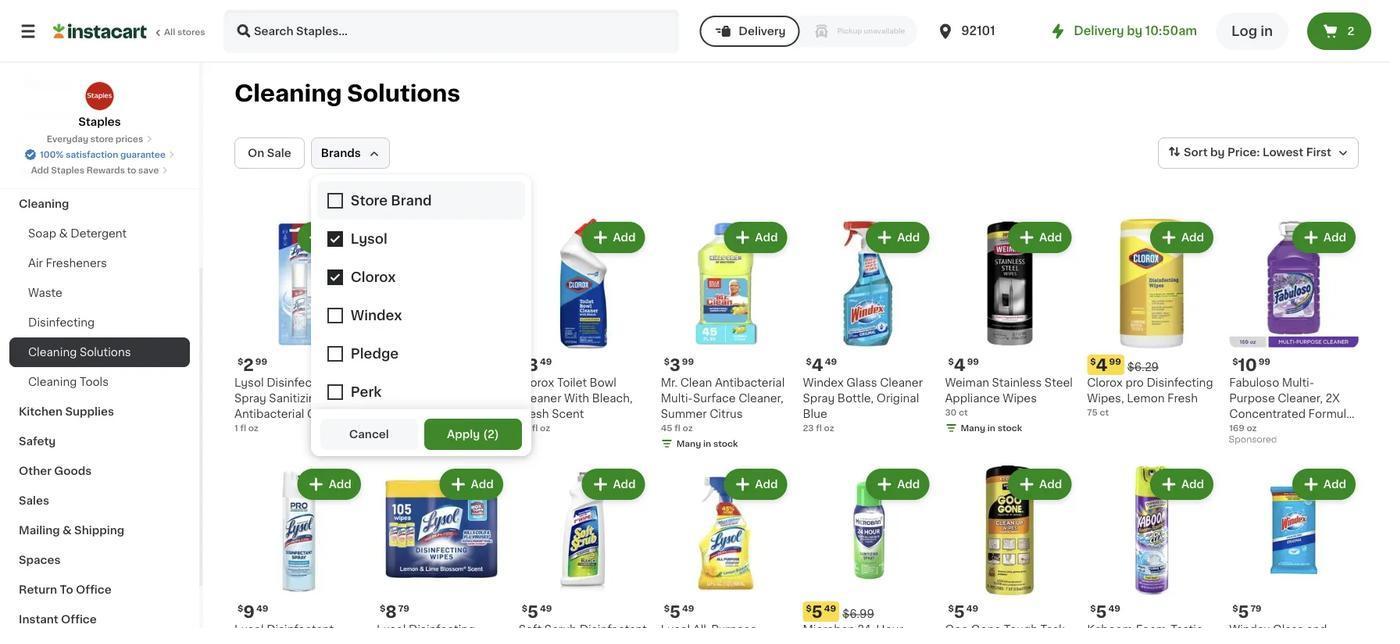 Task type: describe. For each thing, give the bounding box(es) containing it.
likely
[[392, 439, 418, 448]]

everyday
[[47, 135, 88, 143]]

instant
[[19, 614, 58, 625]]

$ inside $ 8 79
[[380, 604, 385, 613]]

price:
[[1227, 147, 1260, 158]]

1 horizontal spatial cleaning solutions
[[234, 82, 460, 105]]

cleaning tools
[[28, 377, 109, 388]]

sort
[[1184, 147, 1208, 158]]

many in stock for 3
[[676, 439, 738, 448]]

spray inside lysol disinfectant spray sanitizing and antibacterial crisp linen
[[234, 393, 266, 404]]

price: lowest first
[[1227, 147, 1331, 158]]

waste link
[[9, 278, 190, 308]]

on sale button
[[234, 138, 305, 169]]

antibacterial inside mr. clean antibacterial multi-surface cleaner, summer citrus 45 fl oz
[[715, 377, 785, 388]]

sort by
[[1184, 147, 1225, 158]]

tools
[[80, 377, 109, 388]]

log in
[[1231, 25, 1273, 38]]

log in button
[[1216, 13, 1288, 50]]

shipping link
[[9, 70, 190, 100]]

lysol for lysol lemon & lime blossom scent to go disinfecting wipes 15 ct
[[377, 377, 406, 388]]

food & drink
[[19, 139, 92, 150]]

likely out of stock
[[392, 439, 473, 448]]

5 $ 5 49 from the left
[[1090, 603, 1120, 620]]

stores
[[177, 28, 205, 36]]

concentrated
[[1229, 409, 1306, 419]]

$ 5 79
[[1232, 603, 1262, 620]]

all stores link
[[53, 9, 206, 53]]

$ inside $ 4 99
[[948, 357, 954, 366]]

49 inside $ 9 49
[[256, 604, 268, 613]]

$ 4 99
[[948, 357, 979, 373]]

3 49
[[527, 357, 552, 373]]

Search field
[[225, 11, 678, 52]]

$4.99 original price: $6.29 element
[[1087, 355, 1217, 375]]

24
[[519, 424, 530, 432]]

4 5 from the left
[[954, 603, 965, 620]]

& for drink
[[50, 139, 59, 150]]

blossom
[[377, 393, 424, 404]]

food
[[19, 139, 47, 150]]

delivery for delivery
[[739, 26, 786, 37]]

& for shipping
[[63, 525, 72, 536]]

delivery button
[[700, 16, 800, 47]]

spaces
[[19, 555, 61, 566]]

cleaning up sale
[[234, 82, 342, 105]]

instacart logo image
[[53, 22, 147, 41]]

169
[[1229, 424, 1244, 432]]

original
[[877, 393, 919, 404]]

on
[[248, 148, 264, 159]]

15
[[377, 424, 386, 432]]

99 inside $ 4 99 $6.29 clorox pro  disinfecting wipes, lemon fresh 75 ct
[[1109, 357, 1121, 366]]

in for 4
[[987, 424, 995, 432]]

$5.49 original price: $6.99 element
[[803, 601, 932, 622]]

and
[[325, 393, 346, 404]]

cleaner, inside mr. clean antibacterial multi-surface cleaner, summer citrus 45 fl oz
[[738, 393, 783, 404]]

99 for mr. clean antibacterial multi-surface cleaner, summer citrus
[[682, 357, 694, 366]]

$6.29
[[1127, 362, 1159, 373]]

drink
[[62, 139, 92, 150]]

blue
[[803, 409, 827, 419]]

99 for lysol lemon & lime blossom scent to go disinfecting wipes
[[398, 357, 409, 366]]

spray inside windex glass cleaner spray bottle, original blue 23 fl oz
[[803, 393, 835, 404]]

lowest
[[1263, 147, 1303, 158]]

in inside button
[[1260, 25, 1273, 38]]

on sale
[[248, 148, 291, 159]]

$ 4 99 $6.29 clorox pro  disinfecting wipes, lemon fresh 75 ct
[[1087, 357, 1213, 417]]

purpose
[[1229, 393, 1275, 404]]

$ inside the $ 4 49
[[806, 357, 812, 366]]

food & drink link
[[9, 130, 190, 159]]

return
[[19, 584, 57, 595]]

$ inside $ 9 49
[[238, 604, 243, 613]]

oz inside clorox toilet bowl cleaner with bleach, fresh scent 24 fl oz
[[540, 424, 550, 432]]

instant office
[[19, 614, 97, 625]]

soap
[[28, 228, 56, 239]]

wipes inside lysol lemon & lime blossom scent to go disinfecting wipes 15 ct
[[446, 409, 480, 419]]

$ 5 49 inside '$5.49 original price: $6.99' element
[[806, 603, 836, 620]]

delivery for delivery by 10:50am
[[1074, 25, 1124, 37]]

other goods link
[[9, 456, 190, 486]]

other
[[19, 466, 51, 477]]

4 $ 5 49 from the left
[[948, 603, 978, 620]]

79 for 5
[[1250, 604, 1262, 613]]

spaces link
[[9, 545, 190, 575]]

1 5 from the left
[[527, 603, 538, 620]]

many in stock for 4
[[961, 424, 1022, 432]]

safety link
[[9, 427, 190, 456]]

stock for 3
[[713, 439, 738, 448]]

appliance
[[945, 393, 1000, 404]]

wipes,
[[1087, 393, 1124, 404]]

79 for 8
[[398, 604, 409, 613]]

0 vertical spatial shipping
[[19, 80, 69, 91]]

99 for lysol disinfectant spray sanitizing and antibacterial crisp linen
[[255, 357, 267, 366]]

sponsored badge image
[[1229, 436, 1276, 444]]

product group containing 8
[[377, 466, 506, 628]]

92101
[[961, 25, 995, 37]]

cleaning solutions inside 'link'
[[28, 347, 131, 358]]

$ 2 99 for lysol lemon & lime blossom scent to go disinfecting wipes
[[380, 357, 409, 373]]

kitchen
[[19, 406, 63, 417]]

cleaning link
[[9, 189, 190, 219]]

1 vertical spatial staples
[[51, 166, 84, 175]]

of
[[437, 439, 446, 448]]

supplies
[[65, 406, 114, 417]]

stock for 4
[[997, 424, 1022, 432]]

fl inside clorox toilet bowl cleaner with bleach, fresh scent 24 fl oz
[[532, 424, 538, 432]]

rewards
[[86, 166, 125, 175]]

$ inside '$5.49 original price: $6.99' element
[[806, 604, 812, 613]]

9
[[243, 603, 255, 620]]

5 inside '$5.49 original price: $6.99' element
[[812, 603, 823, 620]]

lime
[[461, 377, 488, 388]]

cleaner inside windex glass cleaner spray bottle, original blue 23 fl oz
[[880, 377, 923, 388]]

out
[[420, 439, 435, 448]]

lysol disinfectant spray sanitizing and antibacterial crisp linen
[[234, 377, 346, 435]]

guarantee
[[120, 150, 166, 159]]

cancel
[[349, 429, 389, 440]]

product group containing 10
[[1229, 219, 1359, 448]]

pro
[[1125, 377, 1144, 388]]

Price: Lowest First Sort by field
[[1158, 138, 1359, 169]]

safety
[[19, 436, 56, 447]]

fabuloso multi- purpose cleaner, 2x concentrated formula, lavender
[[1229, 377, 1356, 435]]

disinfecting inside lysol lemon & lime blossom scent to go disinfecting wipes 15 ct
[[377, 409, 443, 419]]

linen
[[234, 424, 264, 435]]

delivery by 10:50am
[[1074, 25, 1197, 37]]

antibacterial inside lysol disinfectant spray sanitizing and antibacterial crisp linen
[[234, 409, 304, 419]]

many for 3
[[676, 439, 701, 448]]

prices
[[116, 135, 143, 143]]

ct for lemon
[[388, 424, 397, 432]]

soap & detergent
[[28, 228, 127, 239]]

summer
[[661, 409, 707, 419]]

add staples rewards to save
[[31, 166, 159, 175]]

mr. clean antibacterial multi-surface cleaner, summer citrus 45 fl oz
[[661, 377, 785, 432]]

formula,
[[1308, 409, 1356, 419]]

(
[[483, 429, 487, 440]]

49 inside the $ 4 49
[[825, 357, 837, 366]]

$ inside $ 4 99 $6.29 clorox pro  disinfecting wipes, lemon fresh 75 ct
[[1090, 357, 1096, 366]]

disinfecting inside $ 4 99 $6.29 clorox pro  disinfecting wipes, lemon fresh 75 ct
[[1147, 377, 1213, 388]]

$ 10 99
[[1232, 357, 1270, 373]]

1
[[234, 424, 238, 432]]

ct for 4
[[1100, 408, 1109, 417]]

scent inside lysol lemon & lime blossom scent to go disinfecting wipes 15 ct
[[427, 393, 459, 404]]

0 horizontal spatial stock
[[449, 439, 473, 448]]

fl inside windex glass cleaner spray bottle, original blue 23 fl oz
[[816, 424, 822, 432]]

99 for weiman stainless steel appliance wipes
[[967, 357, 979, 366]]

99 for fabuloso multi- purpose cleaner, 2x concentrated formula, lavender
[[1259, 357, 1270, 366]]

waste
[[28, 288, 62, 298]]

air fresheners
[[28, 258, 107, 269]]

scent inside clorox toilet bowl cleaner with bleach, fresh scent 24 fl oz
[[552, 409, 584, 419]]

cleaner inside clorox toilet bowl cleaner with bleach, fresh scent 24 fl oz
[[519, 393, 561, 404]]

cleaning inside 'link'
[[28, 347, 77, 358]]



Task type: locate. For each thing, give the bounding box(es) containing it.
0 horizontal spatial lemon
[[409, 377, 446, 388]]

6 99 from the left
[[1259, 357, 1270, 366]]

many for 4
[[961, 424, 985, 432]]

product group containing 9
[[234, 466, 364, 628]]

$ 8 79
[[380, 603, 409, 620]]

oz right 1
[[248, 424, 258, 432]]

2x
[[1325, 393, 1340, 404]]

2 $ 2 99 from the left
[[380, 357, 409, 373]]

1 oz from the left
[[248, 424, 258, 432]]

wipes inside weiman stainless steel appliance wipes 30 ct
[[1003, 393, 1037, 404]]

1 vertical spatial antibacterial
[[234, 409, 304, 419]]

clorox
[[519, 377, 554, 388], [1087, 377, 1123, 388]]

goods
[[54, 466, 92, 477]]

$ inside the $ 3 99
[[664, 357, 670, 366]]

by for delivery
[[1127, 25, 1142, 37]]

3 $ 5 49 from the left
[[806, 603, 836, 620]]

0 horizontal spatial 3
[[527, 357, 538, 373]]

1 horizontal spatial wipes
[[1003, 393, 1037, 404]]

stock right of at the left bottom of the page
[[449, 439, 473, 448]]

0 horizontal spatial ct
[[388, 424, 397, 432]]

disinfecting down waste
[[28, 317, 95, 328]]

by right sort
[[1210, 147, 1225, 158]]

spray up blue
[[803, 393, 835, 404]]

1 horizontal spatial many in stock
[[961, 424, 1022, 432]]

2 fl from the left
[[532, 424, 538, 432]]

5 5 from the left
[[1096, 603, 1107, 620]]

0 vertical spatial scent
[[427, 393, 459, 404]]

delivery by 10:50am link
[[1049, 22, 1197, 41]]

office down return to office
[[61, 614, 97, 625]]

1 vertical spatial office
[[61, 614, 97, 625]]

3 up clorox toilet bowl cleaner with bleach, fresh scent 24 fl oz
[[527, 357, 538, 373]]

surface
[[693, 393, 736, 404]]

staples logo image
[[85, 81, 114, 111]]

staples
[[78, 116, 121, 127], [51, 166, 84, 175]]

go
[[478, 393, 494, 404]]

99 up the weiman
[[967, 357, 979, 366]]

2 inside 2 button
[[1347, 26, 1354, 37]]

solutions inside 'link'
[[80, 347, 131, 358]]

1 horizontal spatial delivery
[[1074, 25, 1124, 37]]

spray up "1 fl oz"
[[234, 393, 266, 404]]

clorox up wipes,
[[1087, 377, 1123, 388]]

clorox inside clorox toilet bowl cleaner with bleach, fresh scent 24 fl oz
[[519, 377, 554, 388]]

spray
[[234, 393, 266, 404], [803, 393, 835, 404]]

weiman stainless steel appliance wipes 30 ct
[[945, 377, 1073, 417]]

product group
[[234, 219, 364, 435], [377, 219, 506, 453], [519, 219, 648, 434], [661, 219, 790, 453], [803, 219, 932, 434], [945, 219, 1075, 437], [1087, 219, 1217, 419], [1229, 219, 1359, 448], [234, 466, 364, 628], [377, 466, 506, 628], [519, 466, 648, 628], [661, 466, 790, 628], [803, 466, 932, 628], [945, 466, 1075, 628], [1087, 466, 1217, 628], [1229, 466, 1359, 628]]

lemon inside $ 4 99 $6.29 clorox pro  disinfecting wipes, lemon fresh 75 ct
[[1127, 393, 1165, 404]]

clorox inside $ 4 99 $6.29 clorox pro  disinfecting wipes, lemon fresh 75 ct
[[1087, 377, 1123, 388]]

0 horizontal spatial cleaner,
[[738, 393, 783, 404]]

1 vertical spatial to
[[60, 584, 73, 595]]

$ inside $ 10 99
[[1232, 357, 1238, 366]]

1 vertical spatial shipping
[[74, 525, 124, 536]]

0 horizontal spatial scent
[[427, 393, 459, 404]]

0 vertical spatial to
[[462, 393, 475, 404]]

fl inside mr. clean antibacterial multi-surface cleaner, summer citrus 45 fl oz
[[675, 424, 680, 432]]

$ 4 49
[[806, 357, 837, 373]]

sanitizing
[[269, 393, 322, 404]]

1 79 from the left
[[398, 604, 409, 613]]

stock down citrus at bottom right
[[713, 439, 738, 448]]

oz up sponsored badge image
[[1247, 424, 1257, 432]]

4 up wipes,
[[1096, 357, 1108, 373]]

brands
[[321, 148, 361, 159]]

1 horizontal spatial ct
[[959, 408, 968, 417]]

5
[[527, 603, 538, 620], [670, 603, 680, 620], [812, 603, 823, 620], [954, 603, 965, 620], [1096, 603, 1107, 620], [1238, 603, 1249, 620]]

cleaning solutions up cleaning tools
[[28, 347, 131, 358]]

1 lysol from the left
[[234, 377, 264, 388]]

cleaner down 3 49
[[519, 393, 561, 404]]

1 horizontal spatial many
[[961, 424, 985, 432]]

cleaning up kitchen
[[28, 377, 77, 388]]

&
[[50, 139, 59, 150], [59, 228, 68, 239], [449, 377, 458, 388], [63, 525, 72, 536]]

2 horizontal spatial 4
[[1096, 357, 1108, 373]]

1 vertical spatial wipes
[[446, 409, 480, 419]]

0 horizontal spatial antibacterial
[[234, 409, 304, 419]]

citrus
[[710, 409, 743, 419]]

cleaner, left 2x
[[1278, 393, 1323, 404]]

0 vertical spatial fresh
[[1167, 393, 1198, 404]]

all stores
[[164, 28, 205, 36]]

bags
[[19, 169, 47, 180]]

0 vertical spatial by
[[1127, 25, 1142, 37]]

1 horizontal spatial lemon
[[1127, 393, 1165, 404]]

& left lime
[[449, 377, 458, 388]]

in right log
[[1260, 25, 1273, 38]]

fl
[[240, 424, 246, 432], [532, 424, 538, 432], [675, 424, 680, 432], [816, 424, 822, 432]]

1 horizontal spatial by
[[1210, 147, 1225, 158]]

0 vertical spatial cleaner
[[880, 377, 923, 388]]

1 horizontal spatial antibacterial
[[715, 377, 785, 388]]

1 vertical spatial scent
[[552, 409, 584, 419]]

0 horizontal spatial fresh
[[519, 409, 549, 419]]

1 horizontal spatial stock
[[713, 439, 738, 448]]

oz down summer
[[683, 424, 693, 432]]

3 up mr.
[[670, 357, 680, 373]]

2
[[1347, 26, 1354, 37], [243, 357, 254, 373], [385, 357, 396, 373], [487, 429, 494, 440]]

0 horizontal spatial clorox
[[519, 377, 554, 388]]

1 horizontal spatial disinfecting
[[377, 409, 443, 419]]

many in stock down citrus at bottom right
[[676, 439, 738, 448]]

1 horizontal spatial fresh
[[1167, 393, 1198, 404]]

clorox toilet bowl cleaner with bleach, fresh scent 24 fl oz
[[519, 377, 633, 432]]

lysol for lysol disinfectant spray sanitizing and antibacterial crisp linen
[[234, 377, 264, 388]]

lemon up blossom
[[409, 377, 446, 388]]

to down lime
[[462, 393, 475, 404]]

windex
[[803, 377, 844, 388]]

sale
[[267, 148, 291, 159]]

2 clorox from the left
[[1087, 377, 1123, 388]]

many in stock down appliance
[[961, 424, 1022, 432]]

1 horizontal spatial lysol
[[377, 377, 406, 388]]

kitchen supplies link
[[9, 397, 190, 427]]

mr.
[[661, 377, 678, 388]]

0 horizontal spatial 4
[[812, 357, 823, 373]]

1 horizontal spatial 3
[[670, 357, 680, 373]]

0 horizontal spatial many
[[676, 439, 701, 448]]

2 99 from the left
[[398, 357, 409, 366]]

cancel button
[[320, 419, 418, 450]]

by left 10:50am
[[1127, 25, 1142, 37]]

99 up clean in the bottom of the page
[[682, 357, 694, 366]]

fl right 45
[[675, 424, 680, 432]]

to inside return to office link
[[60, 584, 73, 595]]

lavender
[[1229, 424, 1280, 435]]

0 horizontal spatial cleaner
[[519, 393, 561, 404]]

& up 100%
[[50, 139, 59, 150]]

1 $ 5 49 from the left
[[522, 603, 552, 620]]

99 up blossom
[[398, 357, 409, 366]]

cleaning solutions up brands dropdown button
[[234, 82, 460, 105]]

0 vertical spatial disinfecting
[[28, 317, 95, 328]]

99 up disinfectant
[[255, 357, 267, 366]]

1 vertical spatial lemon
[[1127, 393, 1165, 404]]

$ inside $ 5 79
[[1232, 604, 1238, 613]]

cleaner, inside fabuloso multi- purpose cleaner, 2x concentrated formula, lavender
[[1278, 393, 1323, 404]]

2 4 from the left
[[954, 357, 965, 373]]

$6.99
[[842, 608, 874, 619]]

delivery inside button
[[739, 26, 786, 37]]

disinfecting down blossom
[[377, 409, 443, 419]]

1 vertical spatial by
[[1210, 147, 1225, 158]]

antibacterial up surface
[[715, 377, 785, 388]]

1 vertical spatial many in stock
[[676, 439, 738, 448]]

3 99 from the left
[[682, 357, 694, 366]]

3 oz from the left
[[683, 424, 693, 432]]

disinfecting link
[[9, 308, 190, 338]]

4 for windex glass cleaner spray bottle, original blue
[[812, 357, 823, 373]]

office inside return to office link
[[76, 584, 111, 595]]

toilet
[[557, 377, 587, 388]]

stock
[[997, 424, 1022, 432], [449, 439, 473, 448], [713, 439, 738, 448]]

99 left $6.29
[[1109, 357, 1121, 366]]

1 horizontal spatial scent
[[552, 409, 584, 419]]

1 4 from the left
[[812, 357, 823, 373]]

1 vertical spatial in
[[987, 424, 995, 432]]

1 horizontal spatial in
[[987, 424, 995, 432]]

ct right the 30
[[959, 408, 968, 417]]

0 horizontal spatial many in stock
[[676, 439, 738, 448]]

1 horizontal spatial spray
[[803, 393, 835, 404]]

fresh inside $ 4 99 $6.29 clorox pro  disinfecting wipes, lemon fresh 75 ct
[[1167, 393, 1198, 404]]

clorox down 3 49
[[519, 377, 554, 388]]

staples up everyday store prices link
[[78, 116, 121, 127]]

to inside lysol lemon & lime blossom scent to go disinfecting wipes 15 ct
[[462, 393, 475, 404]]

bowl
[[590, 377, 616, 388]]

0 horizontal spatial cleaning solutions
[[28, 347, 131, 358]]

1 horizontal spatial solutions
[[347, 82, 460, 105]]

multi- inside fabuloso multi- purpose cleaner, 2x concentrated formula, lavender
[[1282, 377, 1314, 388]]

3 5 from the left
[[812, 603, 823, 620]]

0 horizontal spatial $ 2 99
[[238, 357, 267, 373]]

4 oz from the left
[[824, 424, 834, 432]]

shipping
[[19, 80, 69, 91], [74, 525, 124, 536]]

0 horizontal spatial multi-
[[661, 393, 693, 404]]

antibacterial
[[715, 377, 785, 388], [234, 409, 304, 419]]

1 horizontal spatial 4
[[954, 357, 965, 373]]

2 cleaner, from the left
[[1278, 393, 1323, 404]]

2 79 from the left
[[1250, 604, 1262, 613]]

5 99 from the left
[[1109, 357, 1121, 366]]

1 horizontal spatial shipping
[[74, 525, 124, 536]]

2 3 from the left
[[670, 357, 680, 373]]

169 oz
[[1229, 424, 1257, 432]]

air
[[28, 258, 43, 269]]

0 vertical spatial many in stock
[[961, 424, 1022, 432]]

ct inside weiman stainless steel appliance wipes 30 ct
[[959, 408, 968, 417]]

1 vertical spatial multi-
[[661, 393, 693, 404]]

0 vertical spatial many
[[961, 424, 985, 432]]

4 up windex
[[812, 357, 823, 373]]

1 vertical spatial cleaner
[[519, 393, 561, 404]]

0 horizontal spatial wipes
[[446, 409, 480, 419]]

cleaner,
[[738, 393, 783, 404], [1278, 393, 1323, 404]]

lemon inside lysol lemon & lime blossom scent to go disinfecting wipes 15 ct
[[409, 377, 446, 388]]

3 4 from the left
[[1096, 357, 1108, 373]]

2 horizontal spatial in
[[1260, 25, 1273, 38]]

0 vertical spatial wipes
[[1003, 393, 1037, 404]]

everyday store prices link
[[47, 133, 153, 145]]

1 vertical spatial cleaning solutions
[[28, 347, 131, 358]]

by for sort
[[1210, 147, 1225, 158]]

fresheners
[[46, 258, 107, 269]]

wipes
[[1003, 393, 1037, 404], [446, 409, 480, 419]]

multi- up the concentrated on the right bottom
[[1282, 377, 1314, 388]]

0 vertical spatial office
[[76, 584, 111, 595]]

fl right 24 on the left bottom of page
[[532, 424, 538, 432]]

1 $ 2 99 from the left
[[238, 357, 267, 373]]

2 horizontal spatial ct
[[1100, 408, 1109, 417]]

staples down 100%
[[51, 166, 84, 175]]

0 horizontal spatial 79
[[398, 604, 409, 613]]

to
[[127, 166, 136, 175]]

0 horizontal spatial solutions
[[80, 347, 131, 358]]

0 horizontal spatial disinfecting
[[28, 317, 95, 328]]

cleaning up cleaning tools
[[28, 347, 77, 358]]

79 inside $ 8 79
[[398, 604, 409, 613]]

0 horizontal spatial spray
[[234, 393, 266, 404]]

0 vertical spatial in
[[1260, 25, 1273, 38]]

8
[[385, 603, 397, 620]]

2 lysol from the left
[[377, 377, 406, 388]]

0 vertical spatial staples
[[78, 116, 121, 127]]

oz inside windex glass cleaner spray bottle, original blue 23 fl oz
[[824, 424, 834, 432]]

disinfectant
[[267, 377, 334, 388]]

2 5 from the left
[[670, 603, 680, 620]]

cleaner up original
[[880, 377, 923, 388]]

in
[[1260, 25, 1273, 38], [987, 424, 995, 432], [703, 439, 711, 448]]

1 horizontal spatial $ 2 99
[[380, 357, 409, 373]]

stock down weiman stainless steel appliance wipes 30 ct
[[997, 424, 1022, 432]]

crisp
[[307, 409, 336, 419]]

4 for weiman stainless steel appliance wipes
[[954, 357, 965, 373]]

1 vertical spatial many
[[676, 439, 701, 448]]

add staples rewards to save link
[[31, 164, 168, 177]]

office up instant office link
[[76, 584, 111, 595]]

in down citrus at bottom right
[[703, 439, 711, 448]]

1 vertical spatial solutions
[[80, 347, 131, 358]]

$ 2 99 for lysol disinfectant spray sanitizing and antibacterial crisp linen
[[238, 357, 267, 373]]

stainless
[[992, 377, 1042, 388]]

2 spray from the left
[[803, 393, 835, 404]]

4 99 from the left
[[967, 357, 979, 366]]

1 horizontal spatial multi-
[[1282, 377, 1314, 388]]

2 horizontal spatial stock
[[997, 424, 1022, 432]]

oz right 24 on the left bottom of page
[[540, 424, 550, 432]]

fresh inside clorox toilet bowl cleaner with bleach, fresh scent 24 fl oz
[[519, 409, 549, 419]]

log
[[1231, 25, 1257, 38]]

0 vertical spatial solutions
[[347, 82, 460, 105]]

mailing & shipping
[[19, 525, 124, 536]]

fl right 1
[[240, 424, 246, 432]]

$ 2 99
[[238, 357, 267, 373], [380, 357, 409, 373]]

detergent
[[71, 228, 127, 239]]

4 fl from the left
[[816, 424, 822, 432]]

79 inside $ 5 79
[[1250, 604, 1262, 613]]

scent up apply
[[427, 393, 459, 404]]

ct inside $ 4 99 $6.29 clorox pro  disinfecting wipes, lemon fresh 75 ct
[[1100, 408, 1109, 417]]

1 cleaner, from the left
[[738, 393, 783, 404]]

$ 2 99 up blossom
[[380, 357, 409, 373]]

to right return
[[60, 584, 73, 595]]

49 inside 3 49
[[540, 357, 552, 366]]

& right mailing
[[63, 525, 72, 536]]

1 horizontal spatial cleaner,
[[1278, 393, 1323, 404]]

in down appliance
[[987, 424, 995, 432]]

solutions
[[347, 82, 460, 105], [80, 347, 131, 358]]

many down appliance
[[961, 424, 985, 432]]

bottle,
[[837, 393, 874, 404]]

0 horizontal spatial by
[[1127, 25, 1142, 37]]

apply ( 2 )
[[447, 429, 499, 440]]

1 fl oz
[[234, 424, 258, 432]]

by inside delivery by 10:50am link
[[1127, 25, 1142, 37]]

oz inside mr. clean antibacterial multi-surface cleaner, summer citrus 45 fl oz
[[683, 424, 693, 432]]

0 horizontal spatial in
[[703, 439, 711, 448]]

many down summer
[[676, 439, 701, 448]]

2 $ 5 49 from the left
[[664, 603, 694, 620]]

1 horizontal spatial cleaner
[[880, 377, 923, 388]]

4 up the weiman
[[954, 357, 965, 373]]

multi- up summer
[[661, 393, 693, 404]]

disinfecting
[[28, 317, 95, 328], [1147, 377, 1213, 388], [377, 409, 443, 419]]

fresh up 24 on the left bottom of page
[[519, 409, 549, 419]]

99 inside $ 10 99
[[1259, 357, 1270, 366]]

5 oz from the left
[[1247, 424, 1257, 432]]

0 horizontal spatial delivery
[[739, 26, 786, 37]]

office inside instant office link
[[61, 614, 97, 625]]

0 vertical spatial cleaning solutions
[[234, 82, 460, 105]]

scent down 'with'
[[552, 409, 584, 419]]

10
[[1238, 357, 1257, 373]]

cleaner
[[880, 377, 923, 388], [519, 393, 561, 404]]

lysol inside lysol disinfectant spray sanitizing and antibacterial crisp linen
[[234, 377, 264, 388]]

ct right the 15
[[388, 424, 397, 432]]

all
[[164, 28, 175, 36]]

$ 2 99 up disinfectant
[[238, 357, 267, 373]]

lysol up "1 fl oz"
[[234, 377, 264, 388]]

air fresheners link
[[9, 248, 190, 278]]

1 99 from the left
[[255, 357, 267, 366]]

fresh down "$4.99 original price: $6.29" element
[[1167, 393, 1198, 404]]

disinfecting down "$4.99 original price: $6.29" element
[[1147, 377, 1213, 388]]

by
[[1127, 25, 1142, 37], [1210, 147, 1225, 158]]

1 3 from the left
[[527, 357, 538, 373]]

99
[[255, 357, 267, 366], [398, 357, 409, 366], [682, 357, 694, 366], [967, 357, 979, 366], [1109, 357, 1121, 366], [1259, 357, 1270, 366]]

100% satisfaction guarantee
[[40, 150, 166, 159]]

0 horizontal spatial shipping
[[19, 80, 69, 91]]

multi- inside mr. clean antibacterial multi-surface cleaner, summer citrus 45 fl oz
[[661, 393, 693, 404]]

0 horizontal spatial to
[[60, 584, 73, 595]]

& for detergent
[[59, 228, 68, 239]]

$ 9 49
[[238, 603, 268, 620]]

kitchen supplies
[[19, 406, 114, 417]]

oz down blue
[[824, 424, 834, 432]]

service type group
[[700, 16, 917, 47]]

99 inside the $ 3 99
[[682, 357, 694, 366]]

shipping down sales link
[[74, 525, 124, 536]]

ct right 75
[[1100, 408, 1109, 417]]

staples link
[[78, 81, 121, 130]]

2 oz from the left
[[540, 424, 550, 432]]

99 right 10
[[1259, 357, 1270, 366]]

0 horizontal spatial lysol
[[234, 377, 264, 388]]

1 vertical spatial disinfecting
[[1147, 377, 1213, 388]]

cleaning up the soap
[[19, 198, 69, 209]]

cleaner, up citrus at bottom right
[[738, 393, 783, 404]]

1 fl from the left
[[240, 424, 246, 432]]

antibacterial up linen
[[234, 409, 304, 419]]

1 horizontal spatial 79
[[1250, 604, 1262, 613]]

1 clorox from the left
[[519, 377, 554, 388]]

0 vertical spatial multi-
[[1282, 377, 1314, 388]]

0 vertical spatial lemon
[[409, 377, 446, 388]]

0 vertical spatial antibacterial
[[715, 377, 785, 388]]

bleach,
[[592, 393, 633, 404]]

shipping up "furniture"
[[19, 80, 69, 91]]

wipes up apply
[[446, 409, 480, 419]]

wipes down stainless
[[1003, 393, 1037, 404]]

lysol up blossom
[[377, 377, 406, 388]]

bags link
[[9, 159, 190, 189]]

1 vertical spatial fresh
[[519, 409, 549, 419]]

mailing & shipping link
[[9, 516, 190, 545]]

1 spray from the left
[[234, 393, 266, 404]]

ct inside lysol lemon & lime blossom scent to go disinfecting wipes 15 ct
[[388, 424, 397, 432]]

4 inside $ 4 99 $6.29 clorox pro  disinfecting wipes, lemon fresh 75 ct
[[1096, 357, 1108, 373]]

add button
[[299, 223, 359, 252], [583, 223, 644, 252], [725, 223, 786, 252], [867, 223, 928, 252], [1010, 223, 1070, 252], [1152, 223, 1212, 252], [1294, 223, 1354, 252], [299, 470, 359, 498], [441, 470, 501, 498], [583, 470, 644, 498], [725, 470, 786, 498], [867, 470, 928, 498], [1010, 470, 1070, 498], [1152, 470, 1212, 498], [1294, 470, 1354, 498]]

by inside price: lowest first sort by field
[[1210, 147, 1225, 158]]

99 inside $ 4 99
[[967, 357, 979, 366]]

1 horizontal spatial clorox
[[1087, 377, 1123, 388]]

4
[[812, 357, 823, 373], [954, 357, 965, 373], [1096, 357, 1108, 373]]

return to office link
[[9, 575, 190, 605]]

6 5 from the left
[[1238, 603, 1249, 620]]

lysol inside lysol lemon & lime blossom scent to go disinfecting wipes 15 ct
[[377, 377, 406, 388]]

fl right 23
[[816, 424, 822, 432]]

& inside lysol lemon & lime blossom scent to go disinfecting wipes 15 ct
[[449, 377, 458, 388]]

lemon down pro
[[1127, 393, 1165, 404]]

save
[[138, 166, 159, 175]]

None search field
[[223, 9, 679, 53]]

3 fl from the left
[[675, 424, 680, 432]]

2 vertical spatial disinfecting
[[377, 409, 443, 419]]

2 horizontal spatial disinfecting
[[1147, 377, 1213, 388]]

& right the soap
[[59, 228, 68, 239]]

in for 3
[[703, 439, 711, 448]]

1 horizontal spatial to
[[462, 393, 475, 404]]

2 vertical spatial in
[[703, 439, 711, 448]]



Task type: vqa. For each thing, say whether or not it's contained in the screenshot.
1st oz from the right
yes



